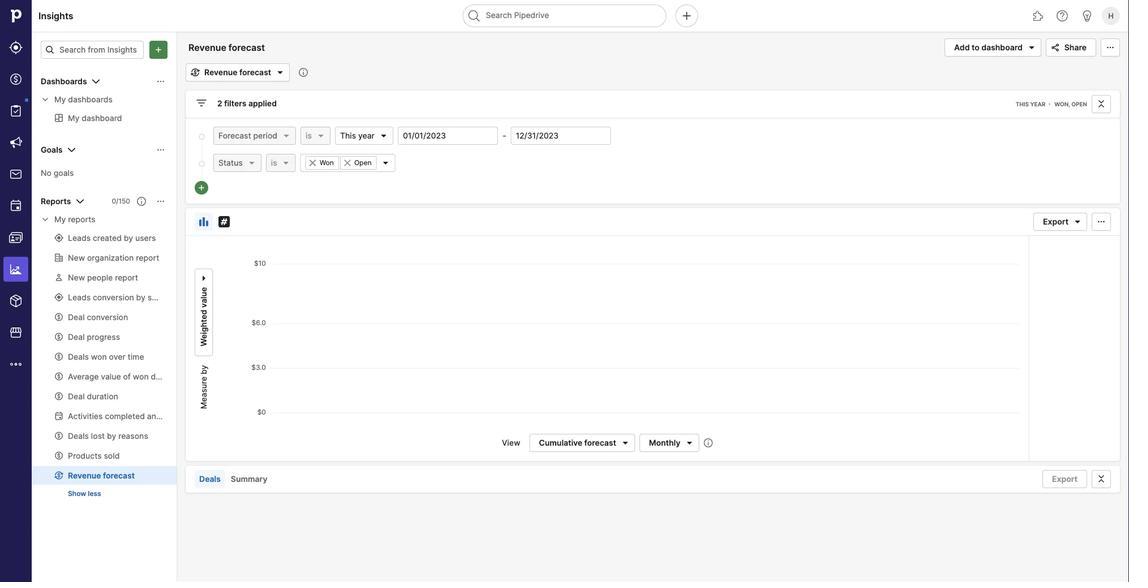 Task type: locate. For each thing, give the bounding box(es) containing it.
1 color secondary image from the top
[[41, 95, 50, 104]]

1 horizontal spatial year
[[1030, 101, 1046, 108]]

reports up the my reports
[[41, 197, 71, 206]]

color primary image inside this year popup button
[[379, 131, 388, 140]]

0 vertical spatial is
[[306, 131, 312, 141]]

won, open
[[1055, 101, 1087, 108]]

color primary image
[[1049, 43, 1062, 52], [45, 45, 54, 54], [188, 68, 202, 77], [1095, 100, 1108, 109], [379, 131, 388, 140], [65, 143, 78, 157], [282, 158, 291, 168], [137, 197, 146, 206], [683, 439, 696, 448], [1095, 475, 1108, 484]]

goals up no
[[41, 145, 63, 155]]

insights
[[38, 10, 73, 21]]

0 horizontal spatial forecast
[[239, 68, 271, 77]]

0 horizontal spatial year
[[358, 131, 375, 141]]

0 horizontal spatial this
[[340, 131, 356, 141]]

color primary image inside goals button
[[156, 145, 165, 155]]

0/150
[[112, 197, 130, 205]]

color secondary image left the my reports
[[41, 215, 50, 224]]

dashboards
[[41, 77, 87, 86], [68, 95, 113, 104]]

this year
[[1016, 101, 1046, 108], [340, 131, 375, 141]]

1 horizontal spatial forecast
[[584, 438, 616, 448]]

marketplace image
[[9, 326, 23, 340]]

1 vertical spatial export button
[[1043, 470, 1087, 488]]

my for my dashboards
[[54, 95, 66, 104]]

region
[[217, 254, 1020, 435]]

color primary image inside weighted value button
[[199, 272, 208, 285]]

reports down no goals at the top of the page
[[68, 215, 95, 224]]

1 vertical spatial is field
[[266, 154, 296, 172]]

1 vertical spatial color secondary image
[[41, 215, 50, 224]]

0 vertical spatial export
[[1043, 217, 1069, 227]]

status
[[218, 158, 243, 168]]

0 horizontal spatial is field
[[266, 154, 296, 172]]

summary
[[231, 475, 267, 484]]

0 vertical spatial is field
[[301, 127, 330, 145]]

color primary image inside monthly button
[[683, 439, 696, 448]]

won
[[320, 159, 334, 167]]

goals right no
[[54, 168, 74, 178]]

0 vertical spatial forecast
[[239, 68, 271, 77]]

1 horizontal spatial is
[[306, 131, 312, 141]]

cumulative
[[539, 438, 583, 448]]

is field down period
[[266, 154, 296, 172]]

dashboards button
[[32, 72, 177, 91]]

less
[[88, 490, 101, 498]]

is right period
[[306, 131, 312, 141]]

is field for status
[[266, 154, 296, 172]]

dashboards up my dashboards
[[41, 77, 87, 86]]

0 vertical spatial open
[[1072, 101, 1087, 108]]

h button
[[1100, 5, 1122, 27]]

year
[[1030, 101, 1046, 108], [358, 131, 375, 141]]

my down no goals at the top of the page
[[54, 215, 66, 224]]

1 vertical spatial this year
[[340, 131, 375, 141]]

goals
[[41, 145, 63, 155], [54, 168, 74, 178]]

leads image
[[9, 41, 23, 54]]

value
[[199, 287, 209, 308]]

Search Pipedrive field
[[463, 5, 667, 27]]

1 horizontal spatial is field
[[301, 127, 330, 145]]

reports
[[41, 197, 71, 206], [68, 215, 95, 224]]

deals image
[[9, 72, 23, 86]]

0 vertical spatial export button
[[1034, 213, 1087, 231]]

open down this year field
[[354, 159, 372, 167]]

0 horizontal spatial this year
[[340, 131, 375, 141]]

0 vertical spatial year
[[1030, 101, 1046, 108]]

is down period
[[271, 158, 277, 168]]

deals button
[[195, 470, 225, 488]]

add to dashboard button
[[945, 38, 1041, 57]]

h
[[1108, 11, 1114, 20]]

1 vertical spatial forecast
[[584, 438, 616, 448]]

insights image
[[9, 263, 23, 276]]

more image
[[9, 358, 23, 371]]

1 vertical spatial my
[[54, 215, 66, 224]]

goals button
[[32, 141, 177, 159]]

2 color secondary image from the top
[[41, 215, 50, 224]]

sales assistant image
[[1081, 9, 1094, 23]]

my right color undefined image
[[54, 95, 66, 104]]

goals inside button
[[41, 145, 63, 155]]

1 vertical spatial open
[[354, 159, 372, 167]]

this
[[1016, 101, 1029, 108], [340, 131, 356, 141]]

1 vertical spatial dashboards
[[68, 95, 113, 104]]

is
[[306, 131, 312, 141], [271, 158, 277, 168]]

0 vertical spatial dashboards
[[41, 77, 87, 86]]

show
[[68, 490, 86, 498]]

1 horizontal spatial this
[[1016, 101, 1029, 108]]

open right won,
[[1072, 101, 1087, 108]]

weighted value button
[[195, 269, 213, 356]]

0 vertical spatial color secondary image
[[41, 95, 50, 104]]

no goals
[[41, 168, 74, 178]]

quick add image
[[680, 9, 694, 23]]

color secondary image
[[41, 95, 50, 104], [41, 215, 50, 224]]

1 vertical spatial year
[[358, 131, 375, 141]]

is field up won
[[301, 127, 330, 145]]

forecast
[[239, 68, 271, 77], [584, 438, 616, 448]]

my
[[54, 95, 66, 104], [54, 215, 66, 224]]

0 vertical spatial this year
[[1016, 101, 1046, 108]]

deals
[[199, 475, 221, 484]]

color secondary image for my dashboards
[[41, 95, 50, 104]]

color primary image inside add to dashboard button
[[1025, 41, 1039, 54]]

color primary image
[[1025, 41, 1039, 54], [1104, 43, 1117, 52], [273, 66, 287, 79], [89, 75, 103, 88], [156, 77, 165, 86], [195, 96, 208, 110], [282, 131, 291, 140], [316, 131, 325, 140], [156, 145, 165, 155], [247, 158, 256, 168], [308, 158, 317, 168], [343, 158, 352, 168], [381, 158, 390, 168], [73, 195, 87, 208], [156, 197, 165, 206], [197, 215, 211, 229], [217, 215, 231, 229], [1071, 217, 1085, 226], [1095, 217, 1108, 226], [199, 272, 208, 285], [619, 439, 632, 448]]

Forecast period field
[[213, 127, 296, 145]]

menu
[[0, 0, 32, 582]]

revenue forecast
[[204, 68, 271, 77]]

this inside popup button
[[340, 131, 356, 141]]

color secondary image for my reports
[[41, 215, 50, 224]]

dashboards down dashboards button
[[68, 95, 113, 104]]

1 my from the top
[[54, 95, 66, 104]]

monthly button
[[640, 434, 699, 452]]

menu item
[[0, 254, 32, 285]]

info image
[[704, 439, 713, 448]]

2 filters applied
[[217, 99, 277, 108]]

won,
[[1055, 101, 1070, 108]]

MM/DD/YYYY text field
[[398, 127, 498, 145]]

color primary image inside is 'field'
[[316, 131, 325, 140]]

Status field
[[213, 154, 261, 172]]

color primary image inside export button
[[1071, 217, 1085, 226]]

export button
[[1034, 213, 1087, 231], [1043, 470, 1087, 488]]

is field
[[301, 127, 330, 145], [266, 154, 296, 172]]

None field
[[300, 154, 395, 172]]

contacts image
[[9, 231, 23, 245]]

2 my from the top
[[54, 215, 66, 224]]

show less
[[68, 490, 101, 498]]

color secondary image right color undefined image
[[41, 95, 50, 104]]

export
[[1043, 217, 1069, 227], [1052, 475, 1078, 484]]

1 vertical spatial is
[[271, 158, 277, 168]]

Search from Insights text field
[[41, 41, 144, 59]]

0 horizontal spatial is
[[271, 158, 277, 168]]

2
[[217, 99, 222, 108]]

forecast right cumulative
[[584, 438, 616, 448]]

0 vertical spatial this
[[1016, 101, 1029, 108]]

MM/DD/YYYY text field
[[511, 127, 611, 145]]

This year field
[[335, 127, 393, 145]]

1 vertical spatial this
[[340, 131, 356, 141]]

forecast for cumulative forecast
[[584, 438, 616, 448]]

forecast up applied
[[239, 68, 271, 77]]

this year button
[[335, 127, 393, 145]]

weighted value
[[199, 287, 209, 347]]

to
[[972, 43, 980, 52]]

open
[[1072, 101, 1087, 108], [354, 159, 372, 167]]

1 horizontal spatial this year
[[1016, 101, 1046, 108]]

0 vertical spatial goals
[[41, 145, 63, 155]]

0 vertical spatial my
[[54, 95, 66, 104]]

revenue forecast button
[[186, 63, 290, 82]]

revenue
[[204, 68, 237, 77]]

1 vertical spatial goals
[[54, 168, 74, 178]]

my for my reports
[[54, 215, 66, 224]]

0 horizontal spatial open
[[354, 159, 372, 167]]



Task type: vqa. For each thing, say whether or not it's contained in the screenshot.
bottommost this year
yes



Task type: describe. For each thing, give the bounding box(es) containing it.
color primary image inside status field
[[247, 158, 256, 168]]

summary button
[[226, 470, 272, 488]]

color primary inverted image
[[197, 183, 206, 192]]

by
[[199, 365, 209, 375]]

1 horizontal spatial open
[[1072, 101, 1087, 108]]

0 vertical spatial reports
[[41, 197, 71, 206]]

color primary image inside the revenue forecast button
[[273, 66, 287, 79]]

is for forecast period
[[306, 131, 312, 141]]

is field for forecast period
[[301, 127, 330, 145]]

year inside popup button
[[358, 131, 375, 141]]

my reports
[[54, 215, 95, 224]]

is for status
[[271, 158, 277, 168]]

cumulative forecast button
[[529, 434, 635, 452]]

monthly
[[649, 438, 681, 448]]

home image
[[7, 7, 24, 24]]

1 vertical spatial export
[[1052, 475, 1078, 484]]

color primary image inside cumulative forecast button
[[619, 439, 632, 448]]

measure
[[199, 377, 209, 409]]

add to dashboard
[[954, 43, 1023, 52]]

period
[[253, 131, 277, 141]]

show less button
[[63, 487, 106, 501]]

share
[[1065, 43, 1087, 52]]

color primary image inside the revenue forecast button
[[188, 68, 202, 77]]

1 vertical spatial reports
[[68, 215, 95, 224]]

dashboard
[[982, 43, 1023, 52]]

applied
[[248, 99, 277, 108]]

Revenue forecast field
[[186, 40, 282, 55]]

sales inbox image
[[9, 168, 23, 181]]

no
[[41, 168, 51, 178]]

measure by
[[199, 365, 209, 409]]

forecast period
[[218, 131, 277, 141]]

dashboards inside button
[[41, 77, 87, 86]]

add
[[954, 43, 970, 52]]

color undefined image
[[9, 104, 23, 118]]

quick help image
[[1056, 9, 1069, 23]]

-
[[503, 131, 506, 141]]

none field containing won
[[300, 154, 395, 172]]

cumulative forecast
[[539, 438, 616, 448]]

color primary inverted image
[[152, 45, 165, 54]]

forecast for revenue forecast
[[239, 68, 271, 77]]

view
[[502, 438, 520, 448]]

campaigns image
[[9, 136, 23, 149]]

this year inside popup button
[[340, 131, 375, 141]]

my dashboards
[[54, 95, 113, 104]]

filters
[[224, 99, 247, 108]]

activities image
[[9, 199, 23, 213]]

color primary image inside share button
[[1049, 43, 1062, 52]]

weighted
[[199, 310, 209, 347]]

info image
[[299, 68, 308, 77]]

color primary image inside goals button
[[65, 143, 78, 157]]

share button
[[1046, 38, 1096, 57]]

color primary image inside forecast period field
[[282, 131, 291, 140]]

forecast
[[218, 131, 251, 141]]

products image
[[9, 294, 23, 308]]



